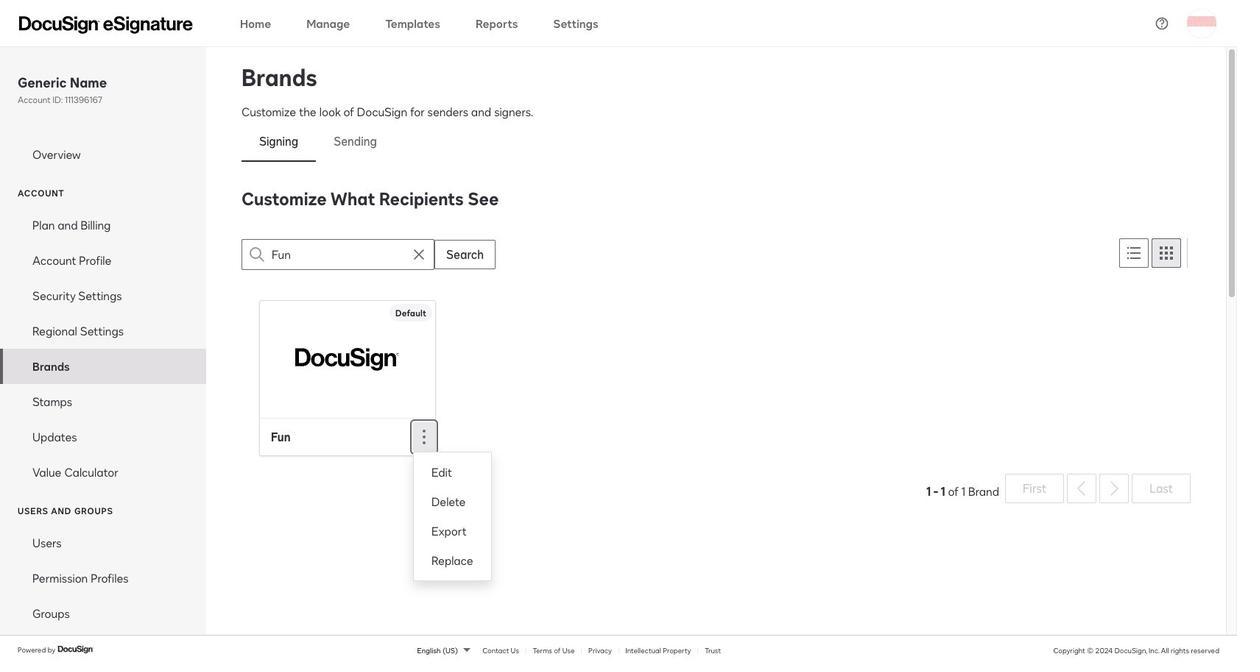 Task type: describe. For each thing, give the bounding box(es) containing it.
account element
[[0, 208, 206, 490]]

docusign image
[[58, 645, 94, 656]]

fun image
[[295, 342, 400, 377]]



Task type: locate. For each thing, give the bounding box(es) containing it.
menu
[[414, 458, 491, 576]]

your uploaded profile image image
[[1187, 8, 1216, 38]]

Search text field
[[272, 240, 404, 270]]

tab panel
[[242, 186, 1191, 581]]

users and groups element
[[0, 526, 206, 632]]

tab list
[[242, 121, 1191, 162]]

docusign admin image
[[19, 16, 193, 34]]



Task type: vqa. For each thing, say whether or not it's contained in the screenshot.
Your uploaded profile image
yes



